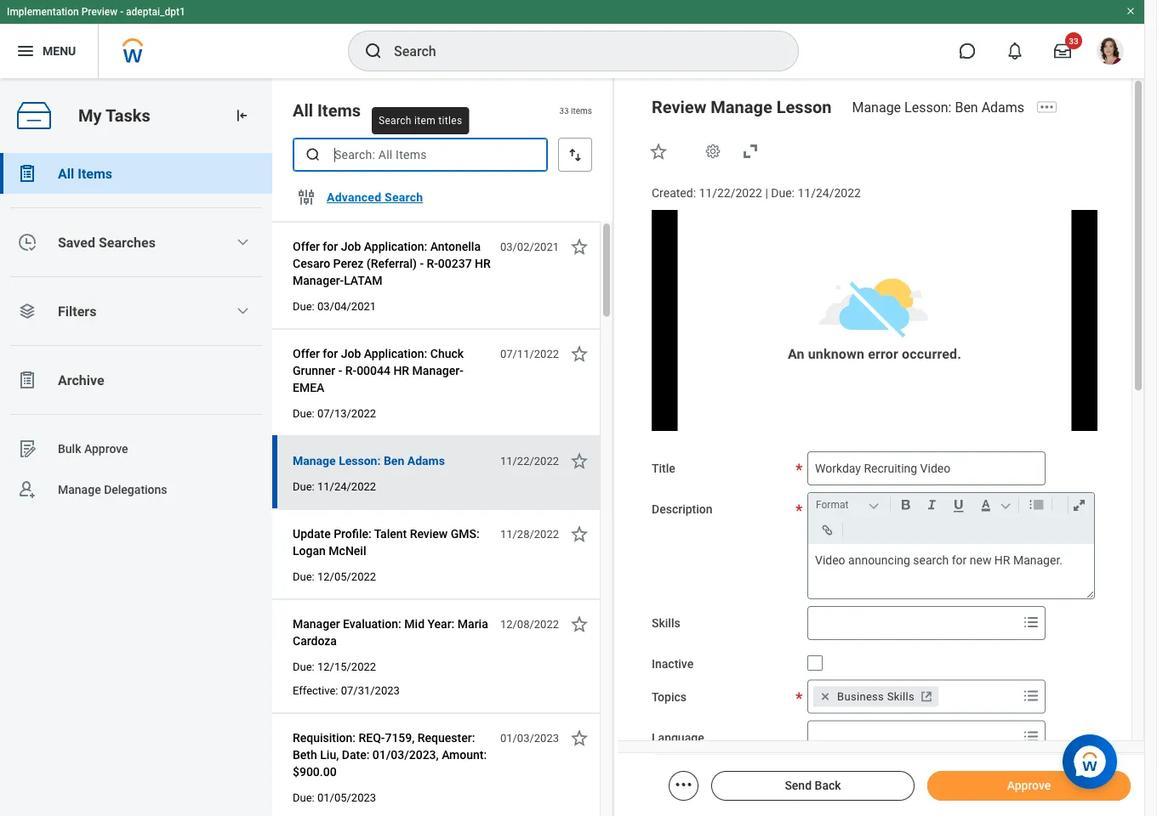 Task type: vqa. For each thing, say whether or not it's contained in the screenshot.
sixth the supplier payment element from the top
no



Task type: locate. For each thing, give the bounding box(es) containing it.
hr inside description text box
[[994, 553, 1010, 567]]

1 vertical spatial prompts image
[[1021, 727, 1041, 747]]

hr right 00237
[[475, 257, 491, 271]]

star image for update profile: talent review gms: logan mcneil
[[569, 524, 590, 544]]

1 vertical spatial items
[[78, 165, 112, 182]]

prompts image for language
[[1021, 727, 1041, 747]]

0 horizontal spatial 11/24/2022
[[317, 480, 376, 493]]

0 vertical spatial all items
[[293, 100, 361, 120]]

filters button
[[0, 291, 272, 332]]

star image
[[648, 141, 669, 162], [569, 237, 590, 257], [569, 344, 590, 364], [569, 451, 590, 471], [569, 524, 590, 544], [569, 614, 590, 635], [569, 728, 590, 749]]

0 vertical spatial items
[[317, 100, 361, 120]]

job inside offer for job application: chuck grunner ‎- r-00044 hr manager- emea
[[341, 347, 361, 361]]

33 left items
[[559, 105, 569, 116]]

0 vertical spatial approve
[[84, 442, 128, 456]]

format button
[[812, 496, 887, 515]]

1 application: from the top
[[364, 239, 427, 254]]

due: up update
[[293, 480, 315, 493]]

1 horizontal spatial approve
[[1007, 779, 1051, 793]]

0 vertical spatial 33
[[1069, 36, 1079, 46]]

due: for offer for job application: antonella cesaro perez (referral) ‎- r-00237 hr manager-latam
[[293, 300, 315, 313]]

2 horizontal spatial hr
[[994, 553, 1010, 567]]

star image left title
[[569, 451, 590, 471]]

33 inside button
[[1069, 36, 1079, 46]]

1 vertical spatial review
[[410, 527, 448, 541]]

bulleted list image
[[1025, 495, 1048, 515]]

latam
[[344, 274, 383, 288]]

manage delegations
[[58, 483, 167, 497]]

1 vertical spatial search image
[[305, 146, 322, 163]]

1 vertical spatial job
[[341, 347, 361, 361]]

33 button
[[1044, 32, 1082, 70]]

all right clipboard image
[[58, 165, 74, 182]]

2 application: from the top
[[364, 347, 427, 361]]

1 vertical spatial lesson:
[[339, 454, 381, 468]]

‎- inside offer for job application: chuck grunner ‎- r-00044 hr manager- emea
[[338, 364, 342, 378]]

x small image
[[817, 689, 834, 706]]

offer inside offer for job application: chuck grunner ‎- r-00044 hr manager- emea
[[293, 347, 320, 361]]

1 offer from the top
[[293, 239, 320, 254]]

1 horizontal spatial search image
[[363, 41, 384, 61]]

due: right |
[[771, 186, 795, 200]]

0 horizontal spatial search image
[[305, 146, 322, 163]]

update profile: talent review gms: logan mcneil button
[[293, 524, 491, 562]]

0 vertical spatial job
[[341, 239, 361, 254]]

0 vertical spatial 11/24/2022
[[798, 186, 861, 200]]

2 offer from the top
[[293, 347, 320, 361]]

item
[[414, 115, 436, 127]]

1 vertical spatial 33
[[559, 105, 569, 116]]

requisition: req-7159, requester: beth liu, date: 01/03/2023, amount: $900.00
[[293, 731, 487, 779]]

for
[[323, 239, 338, 254], [323, 347, 338, 361], [952, 553, 967, 567]]

video announcing search for new hr manager.
[[815, 553, 1063, 567]]

items left search item titles tooltip
[[317, 100, 361, 120]]

0 vertical spatial adams
[[982, 99, 1024, 115]]

star image for offer for job application: antonella cesaro perez (referral) ‎- r-00237 hr manager-latam
[[569, 237, 590, 257]]

0 vertical spatial ‎-
[[420, 257, 424, 271]]

0 horizontal spatial lesson:
[[339, 454, 381, 468]]

manage up fullscreen image
[[711, 97, 772, 117]]

1 vertical spatial manager-
[[412, 364, 463, 378]]

for inside offer for job application: chuck grunner ‎- r-00044 hr manager- emea
[[323, 347, 338, 361]]

manager.
[[1013, 553, 1063, 567]]

prompts image down manager.
[[1021, 612, 1041, 633]]

manager- down chuck
[[412, 364, 463, 378]]

2 prompts image from the top
[[1021, 727, 1041, 747]]

approve
[[84, 442, 128, 456], [1007, 779, 1051, 793]]

1 vertical spatial search
[[385, 190, 423, 204]]

0 vertical spatial hr
[[475, 257, 491, 271]]

1 vertical spatial offer
[[293, 347, 320, 361]]

0 horizontal spatial all items
[[58, 165, 112, 182]]

01/03/2023,
[[373, 748, 439, 762]]

1 vertical spatial adams
[[407, 454, 445, 468]]

1 prompts image from the top
[[1021, 612, 1041, 633]]

r-
[[427, 257, 438, 271], [345, 364, 357, 378]]

chevron down image
[[236, 236, 250, 249]]

1 horizontal spatial all
[[293, 100, 313, 120]]

justify image
[[15, 41, 36, 61]]

review inside update profile: talent review gms: logan mcneil
[[410, 527, 448, 541]]

1 horizontal spatial all items
[[293, 100, 361, 120]]

send back
[[785, 779, 841, 793]]

‎-
[[420, 257, 424, 271], [338, 364, 342, 378]]

offer up cesaro
[[293, 239, 320, 254]]

07/11/2022
[[500, 348, 559, 360]]

update
[[293, 527, 331, 541]]

unknown
[[808, 346, 864, 362]]

implementation
[[7, 6, 79, 18]]

Title text field
[[807, 452, 1046, 486]]

search left item
[[379, 115, 412, 127]]

1 vertical spatial ben
[[384, 454, 404, 468]]

job up 00044
[[341, 347, 361, 361]]

0 horizontal spatial manager-
[[293, 274, 344, 288]]

archive button
[[0, 360, 272, 401]]

33 inside item list element
[[559, 105, 569, 116]]

ben
[[955, 99, 978, 115], [384, 454, 404, 468]]

1 vertical spatial r-
[[345, 364, 357, 378]]

language
[[652, 731, 704, 745]]

0 vertical spatial lesson:
[[904, 99, 952, 115]]

star image right 11/28/2022
[[569, 524, 590, 544]]

star image right 03/02/2021
[[569, 237, 590, 257]]

menu banner
[[0, 0, 1144, 78]]

0 horizontal spatial manage lesson: ben adams
[[293, 454, 445, 468]]

11/24/2022 inside item list element
[[317, 480, 376, 493]]

manage up due: 11/24/2022
[[293, 454, 336, 468]]

approve button
[[927, 772, 1131, 801]]

0 horizontal spatial hr
[[393, 364, 409, 378]]

0 horizontal spatial ben
[[384, 454, 404, 468]]

due: down emea on the top
[[293, 407, 315, 420]]

effective:
[[293, 684, 338, 697]]

for up perez on the top of page
[[323, 239, 338, 254]]

user plus image
[[17, 480, 37, 500]]

r- right "grunner"
[[345, 364, 357, 378]]

1 vertical spatial approve
[[1007, 779, 1051, 793]]

r- inside offer for job application: antonella cesaro perez (referral) ‎- r-00237 hr manager-latam
[[427, 257, 438, 271]]

requisition: req-7159, requester: beth liu, date: 01/03/2023, amount: $900.00 button
[[293, 728, 491, 783]]

1 vertical spatial manage lesson: ben adams
[[293, 454, 445, 468]]

03/04/2021
[[317, 300, 376, 313]]

1 vertical spatial skills
[[887, 691, 915, 704]]

0 horizontal spatial approve
[[84, 442, 128, 456]]

search down search: all items "text box" at the left top of the page
[[385, 190, 423, 204]]

0 horizontal spatial items
[[78, 165, 112, 182]]

due: 12/05/2022
[[293, 570, 376, 583]]

close environment banner image
[[1126, 6, 1136, 16]]

skills left ext link image
[[887, 691, 915, 704]]

0 horizontal spatial review
[[410, 527, 448, 541]]

11/24/2022 down manage lesson: ben adams button
[[317, 480, 376, 493]]

1 horizontal spatial ‎-
[[420, 257, 424, 271]]

07/31/2023
[[341, 684, 400, 697]]

01/05/2023
[[317, 792, 376, 804]]

1 horizontal spatial manager-
[[412, 364, 463, 378]]

1 vertical spatial for
[[323, 347, 338, 361]]

hr
[[475, 257, 491, 271], [393, 364, 409, 378], [994, 553, 1010, 567]]

‎- right "grunner"
[[338, 364, 342, 378]]

manage lesson: ben adams
[[852, 99, 1024, 115], [293, 454, 445, 468]]

application:
[[364, 239, 427, 254], [364, 347, 427, 361]]

1 vertical spatial application:
[[364, 347, 427, 361]]

skills up inactive
[[652, 617, 680, 631]]

evaluation:
[[343, 617, 401, 631]]

item list element
[[272, 78, 614, 817]]

1 horizontal spatial r-
[[427, 257, 438, 271]]

items
[[317, 100, 361, 120], [78, 165, 112, 182]]

1 horizontal spatial 33
[[1069, 36, 1079, 46]]

1 vertical spatial 11/22/2022
[[500, 455, 559, 468]]

07/13/2022
[[317, 407, 376, 420]]

2 job from the top
[[341, 347, 361, 361]]

star image right 07/11/2022
[[569, 344, 590, 364]]

0 horizontal spatial adams
[[407, 454, 445, 468]]

all inside item list element
[[293, 100, 313, 120]]

search image up search item titles tooltip
[[363, 41, 384, 61]]

1 horizontal spatial items
[[317, 100, 361, 120]]

00237
[[438, 257, 472, 271]]

hr right new
[[994, 553, 1010, 567]]

Language field
[[808, 723, 1018, 753]]

1 horizontal spatial ben
[[955, 99, 978, 115]]

date:
[[342, 748, 370, 762]]

1 horizontal spatial 11/22/2022
[[699, 186, 762, 200]]

maria
[[458, 617, 488, 631]]

for inside offer for job application: antonella cesaro perez (referral) ‎- r-00237 hr manager-latam
[[323, 239, 338, 254]]

review
[[652, 97, 706, 117], [410, 527, 448, 541]]

due:
[[771, 186, 795, 200], [293, 300, 315, 313], [293, 407, 315, 420], [293, 480, 315, 493], [293, 570, 315, 583], [293, 661, 315, 673], [293, 792, 315, 804]]

saved searches button
[[0, 222, 272, 263]]

items inside button
[[78, 165, 112, 182]]

manage down the bulk
[[58, 483, 101, 497]]

skills
[[652, 617, 680, 631], [887, 691, 915, 704]]

star image for manage lesson: ben adams
[[569, 451, 590, 471]]

0 vertical spatial prompts image
[[1021, 612, 1041, 633]]

application: inside offer for job application: chuck grunner ‎- r-00044 hr manager- emea
[[364, 347, 427, 361]]

0 vertical spatial search image
[[363, 41, 384, 61]]

tasks
[[105, 106, 150, 126]]

related actions image
[[673, 775, 694, 796]]

1 vertical spatial 11/24/2022
[[317, 480, 376, 493]]

review left gms:
[[410, 527, 448, 541]]

Description text field
[[808, 544, 1094, 599]]

1 horizontal spatial hr
[[475, 257, 491, 271]]

manage
[[711, 97, 772, 117], [852, 99, 901, 115], [293, 454, 336, 468], [58, 483, 101, 497]]

job
[[341, 239, 361, 254], [341, 347, 361, 361]]

created:
[[652, 186, 696, 200]]

manager- down cesaro
[[293, 274, 344, 288]]

application: up (referral)
[[364, 239, 427, 254]]

clipboard image
[[17, 370, 37, 391]]

search image up configure icon
[[305, 146, 322, 163]]

grunner
[[293, 364, 335, 378]]

0 vertical spatial for
[[323, 239, 338, 254]]

announcing
[[848, 553, 910, 567]]

1 job from the top
[[341, 239, 361, 254]]

0 vertical spatial search
[[379, 115, 412, 127]]

|
[[765, 186, 768, 200]]

1 horizontal spatial skills
[[887, 691, 915, 704]]

2 vertical spatial hr
[[994, 553, 1010, 567]]

bold image
[[894, 495, 917, 515]]

0 horizontal spatial ‎-
[[338, 364, 342, 378]]

0 vertical spatial offer
[[293, 239, 320, 254]]

preview
[[81, 6, 118, 18]]

‎- right (referral)
[[420, 257, 424, 271]]

1 horizontal spatial manage lesson: ben adams
[[852, 99, 1024, 115]]

1 vertical spatial ‎-
[[338, 364, 342, 378]]

11/24/2022 right |
[[798, 186, 861, 200]]

business skills
[[837, 691, 915, 704]]

review up gear icon at right top
[[652, 97, 706, 117]]

for for grunner
[[323, 347, 338, 361]]

1 vertical spatial all
[[58, 165, 74, 182]]

manager- inside offer for job application: chuck grunner ‎- r-00044 hr manager- emea
[[412, 364, 463, 378]]

application: for 00044
[[364, 347, 427, 361]]

0 horizontal spatial 33
[[559, 105, 569, 116]]

due: left 03/04/2021
[[293, 300, 315, 313]]

0 vertical spatial r-
[[427, 257, 438, 271]]

application: up 00044
[[364, 347, 427, 361]]

all
[[293, 100, 313, 120], [58, 165, 74, 182]]

r- down antonella on the top of page
[[427, 257, 438, 271]]

hr right 00044
[[393, 364, 409, 378]]

beth
[[293, 748, 317, 762]]

offer for job application: chuck grunner ‎- r-00044 hr manager- emea
[[293, 347, 464, 395]]

clock check image
[[17, 232, 37, 253]]

0 horizontal spatial all
[[58, 165, 74, 182]]

maximize image
[[1068, 495, 1091, 515]]

list containing all items
[[0, 153, 272, 510]]

adams
[[982, 99, 1024, 115], [407, 454, 445, 468]]

0 vertical spatial review
[[652, 97, 706, 117]]

approve inside button
[[1007, 779, 1051, 793]]

requester:
[[418, 731, 475, 745]]

update profile: talent review gms: logan mcneil
[[293, 527, 480, 558]]

offer for job application: antonella cesaro perez (referral) ‎- r-00237 hr manager-latam button
[[293, 237, 491, 291]]

0 horizontal spatial 11/22/2022
[[500, 455, 559, 468]]

12/05/2022
[[317, 570, 376, 583]]

for left new
[[952, 553, 967, 567]]

job up perez on the top of page
[[341, 239, 361, 254]]

due: down logan
[[293, 570, 315, 583]]

11/22/2022 left |
[[699, 186, 762, 200]]

offer for job application: chuck grunner ‎- r-00044 hr manager- emea button
[[293, 344, 491, 398]]

lesson:
[[904, 99, 952, 115], [339, 454, 381, 468]]

33 left profile logan mcneil 'image'
[[1069, 36, 1079, 46]]

application: for ‎-
[[364, 239, 427, 254]]

0 horizontal spatial skills
[[652, 617, 680, 631]]

talent
[[374, 527, 407, 541]]

prompts image down prompts image
[[1021, 727, 1041, 747]]

prompts image
[[1021, 612, 1041, 633], [1021, 727, 1041, 747]]

italic image
[[921, 495, 944, 515]]

due: up effective:
[[293, 661, 315, 673]]

all right transformation import icon
[[293, 100, 313, 120]]

star image right 01/03/2023
[[569, 728, 590, 749]]

33
[[1069, 36, 1079, 46], [559, 105, 569, 116]]

job inside offer for job application: antonella cesaro perez (referral) ‎- r-00237 hr manager-latam
[[341, 239, 361, 254]]

offer up "grunner"
[[293, 347, 320, 361]]

due: for requisition: req-7159, requester: beth liu, date: 01/03/2023, amount: $900.00
[[293, 792, 315, 804]]

all items inside button
[[58, 165, 112, 182]]

amount:
[[442, 748, 487, 762]]

ext link image
[[918, 689, 935, 706]]

0 vertical spatial manager-
[[293, 274, 344, 288]]

0 vertical spatial skills
[[652, 617, 680, 631]]

2 vertical spatial for
[[952, 553, 967, 567]]

search image
[[363, 41, 384, 61], [305, 146, 322, 163]]

searches
[[99, 234, 156, 251]]

11/22/2022
[[699, 186, 762, 200], [500, 455, 559, 468]]

1 vertical spatial all items
[[58, 165, 112, 182]]

star image right 12/08/2022
[[569, 614, 590, 635]]

11/22/2022 up 11/28/2022
[[500, 455, 559, 468]]

manage right lesson at the right top of page
[[852, 99, 901, 115]]

application: inside offer for job application: antonella cesaro perez (referral) ‎- r-00237 hr manager-latam
[[364, 239, 427, 254]]

due: down $900.00 at the bottom left
[[293, 792, 315, 804]]

1 horizontal spatial adams
[[982, 99, 1024, 115]]

liu,
[[320, 748, 339, 762]]

0 vertical spatial all
[[293, 100, 313, 120]]

1 vertical spatial hr
[[393, 364, 409, 378]]

for up "grunner"
[[323, 347, 338, 361]]

0 horizontal spatial r-
[[345, 364, 357, 378]]

items down the my in the top of the page
[[78, 165, 112, 182]]

0 vertical spatial application:
[[364, 239, 427, 254]]

star image for offer for job application: chuck grunner ‎- r-00044 hr manager- emea
[[569, 344, 590, 364]]

list
[[0, 153, 272, 510]]

offer inside offer for job application: antonella cesaro perez (referral) ‎- r-00237 hr manager-latam
[[293, 239, 320, 254]]



Task type: describe. For each thing, give the bounding box(es) containing it.
11/28/2022
[[500, 528, 559, 541]]

due: 03/04/2021
[[293, 300, 376, 313]]

video
[[815, 553, 845, 567]]

manage lesson: ben adams element
[[852, 99, 1035, 115]]

my
[[78, 106, 102, 126]]

for for cesaro
[[323, 239, 338, 254]]

12/08/2022
[[500, 618, 559, 631]]

bulk approve
[[58, 442, 128, 456]]

job for ‎-
[[341, 347, 361, 361]]

perspective image
[[17, 301, 37, 322]]

cardoza
[[293, 634, 337, 648]]

saved searches
[[58, 234, 156, 251]]

Search: All Items text field
[[293, 138, 548, 172]]

archive
[[58, 372, 104, 388]]

manage lesson: ben adams button
[[293, 451, 452, 471]]

advanced search
[[327, 190, 423, 204]]

prompts image for skills
[[1021, 612, 1041, 633]]

notifications large image
[[1006, 43, 1023, 60]]

my tasks element
[[0, 78, 272, 817]]

manage inside 'my tasks' element
[[58, 483, 101, 497]]

offer for offer for job application: antonella cesaro perez (referral) ‎- r-00237 hr manager-latam
[[293, 239, 320, 254]]

profile logan mcneil image
[[1097, 37, 1124, 68]]

due: 11/24/2022
[[293, 480, 376, 493]]

hr inside offer for job application: antonella cesaro perez (referral) ‎- r-00237 hr manager-latam
[[475, 257, 491, 271]]

lesson: inside button
[[339, 454, 381, 468]]

link image
[[816, 520, 839, 541]]

gear image
[[704, 143, 721, 160]]

configure image
[[296, 187, 316, 208]]

profile:
[[334, 527, 372, 541]]

manage inside button
[[293, 454, 336, 468]]

fullscreen image
[[740, 141, 761, 162]]

approve inside 'link'
[[84, 442, 128, 456]]

due: for update profile: talent review gms: logan mcneil
[[293, 570, 315, 583]]

0 vertical spatial manage lesson: ben adams
[[852, 99, 1024, 115]]

antonella
[[430, 239, 481, 254]]

all items inside item list element
[[293, 100, 361, 120]]

occurred.
[[902, 346, 961, 362]]

review manage lesson
[[652, 97, 832, 117]]

due: 07/13/2022
[[293, 407, 376, 420]]

year:
[[428, 617, 455, 631]]

advanced
[[327, 190, 381, 204]]

effective: 07/31/2023
[[293, 684, 400, 697]]

req-
[[359, 731, 385, 745]]

search inside button
[[385, 190, 423, 204]]

prompts image
[[1021, 686, 1041, 707]]

saved
[[58, 234, 95, 251]]

inactive
[[652, 657, 694, 671]]

$900.00
[[293, 765, 337, 779]]

back
[[815, 779, 841, 793]]

business
[[837, 691, 884, 704]]

due: 01/05/2023
[[293, 792, 376, 804]]

00044
[[357, 364, 390, 378]]

33 for 33 items
[[559, 105, 569, 116]]

chevron down image
[[236, 305, 250, 318]]

error
[[868, 346, 898, 362]]

rename image
[[17, 439, 37, 459]]

new
[[970, 553, 992, 567]]

manage lesson: ben adams inside button
[[293, 454, 445, 468]]

star image for manager evaluation: mid year: maria cardoza
[[569, 614, 590, 635]]

description
[[652, 503, 713, 517]]

business skills element
[[837, 690, 915, 705]]

due: for manager evaluation: mid year: maria cardoza
[[293, 661, 315, 673]]

mid
[[404, 617, 425, 631]]

skills inside 'option'
[[887, 691, 915, 704]]

an unknown error occurred.
[[788, 346, 961, 362]]

filters
[[58, 303, 96, 319]]

topics
[[652, 690, 687, 704]]

7159,
[[385, 731, 415, 745]]

sort image
[[567, 146, 584, 163]]

menu button
[[0, 24, 98, 78]]

manager evaluation: mid year: maria cardoza
[[293, 617, 488, 648]]

all inside button
[[58, 165, 74, 182]]

star image for requisition: req-7159, requester: beth liu, date: 01/03/2023, amount: $900.00
[[569, 728, 590, 749]]

1 horizontal spatial lesson:
[[904, 99, 952, 115]]

12/15/2022
[[317, 661, 376, 673]]

send back button
[[711, 772, 915, 801]]

01/03/2023
[[500, 732, 559, 745]]

search item titles
[[379, 115, 462, 127]]

0 vertical spatial 11/22/2022
[[699, 186, 762, 200]]

clipboard image
[[17, 163, 37, 184]]

all items button
[[0, 153, 272, 194]]

search inside tooltip
[[379, 115, 412, 127]]

33 items
[[559, 105, 592, 116]]

gms:
[[451, 527, 480, 541]]

my tasks
[[78, 106, 150, 126]]

inbox large image
[[1054, 43, 1071, 60]]

1 horizontal spatial review
[[652, 97, 706, 117]]

items
[[571, 105, 592, 116]]

due: 12/15/2022
[[293, 661, 376, 673]]

ben inside button
[[384, 454, 404, 468]]

manager
[[293, 617, 340, 631]]

due: for offer for job application: chuck grunner ‎- r-00044 hr manager- emea
[[293, 407, 315, 420]]

offer for offer for job application: chuck grunner ‎- r-00044 hr manager- emea
[[293, 347, 320, 361]]

lesson
[[777, 97, 832, 117]]

requisition:
[[293, 731, 356, 745]]

Search Workday  search field
[[394, 32, 763, 70]]

format
[[816, 499, 849, 511]]

11/22/2022 inside item list element
[[500, 455, 559, 468]]

items inside item list element
[[317, 100, 361, 120]]

adams inside button
[[407, 454, 445, 468]]

business skills, press delete to clear value, ctrl + enter opens in new window. option
[[813, 687, 938, 707]]

(referral)
[[367, 257, 417, 271]]

format group
[[812, 493, 1098, 544]]

-
[[120, 6, 123, 18]]

03/02/2021
[[500, 240, 559, 253]]

0 vertical spatial ben
[[955, 99, 978, 115]]

send
[[785, 779, 812, 793]]

title
[[652, 462, 675, 476]]

manage delegations link
[[0, 470, 272, 510]]

created: 11/22/2022 | due: 11/24/2022
[[652, 186, 861, 200]]

transformation import image
[[233, 107, 250, 124]]

due: for manage lesson: ben adams
[[293, 480, 315, 493]]

r- inside offer for job application: chuck grunner ‎- r-00044 hr manager- emea
[[345, 364, 357, 378]]

1 horizontal spatial 11/24/2022
[[798, 186, 861, 200]]

advanced search button
[[320, 180, 430, 214]]

for inside description text box
[[952, 553, 967, 567]]

emea
[[293, 381, 324, 395]]

manager- inside offer for job application: antonella cesaro perez (referral) ‎- r-00237 hr manager-latam
[[293, 274, 344, 288]]

underline image
[[947, 495, 971, 515]]

hr inside offer for job application: chuck grunner ‎- r-00044 hr manager- emea
[[393, 364, 409, 378]]

star image up created:
[[648, 141, 669, 162]]

33 for 33
[[1069, 36, 1079, 46]]

search item titles tooltip
[[368, 104, 473, 138]]

delegations
[[104, 483, 167, 497]]

‎- inside offer for job application: antonella cesaro perez (referral) ‎- r-00237 hr manager-latam
[[420, 257, 424, 271]]

logan
[[293, 544, 326, 558]]

an
[[788, 346, 805, 362]]

search
[[913, 553, 949, 567]]

offer for job application: antonella cesaro perez (referral) ‎- r-00237 hr manager-latam
[[293, 239, 491, 288]]

job for perez
[[341, 239, 361, 254]]

titles
[[438, 115, 462, 127]]

mcneil
[[329, 544, 366, 558]]

Skills field
[[808, 608, 1018, 639]]



